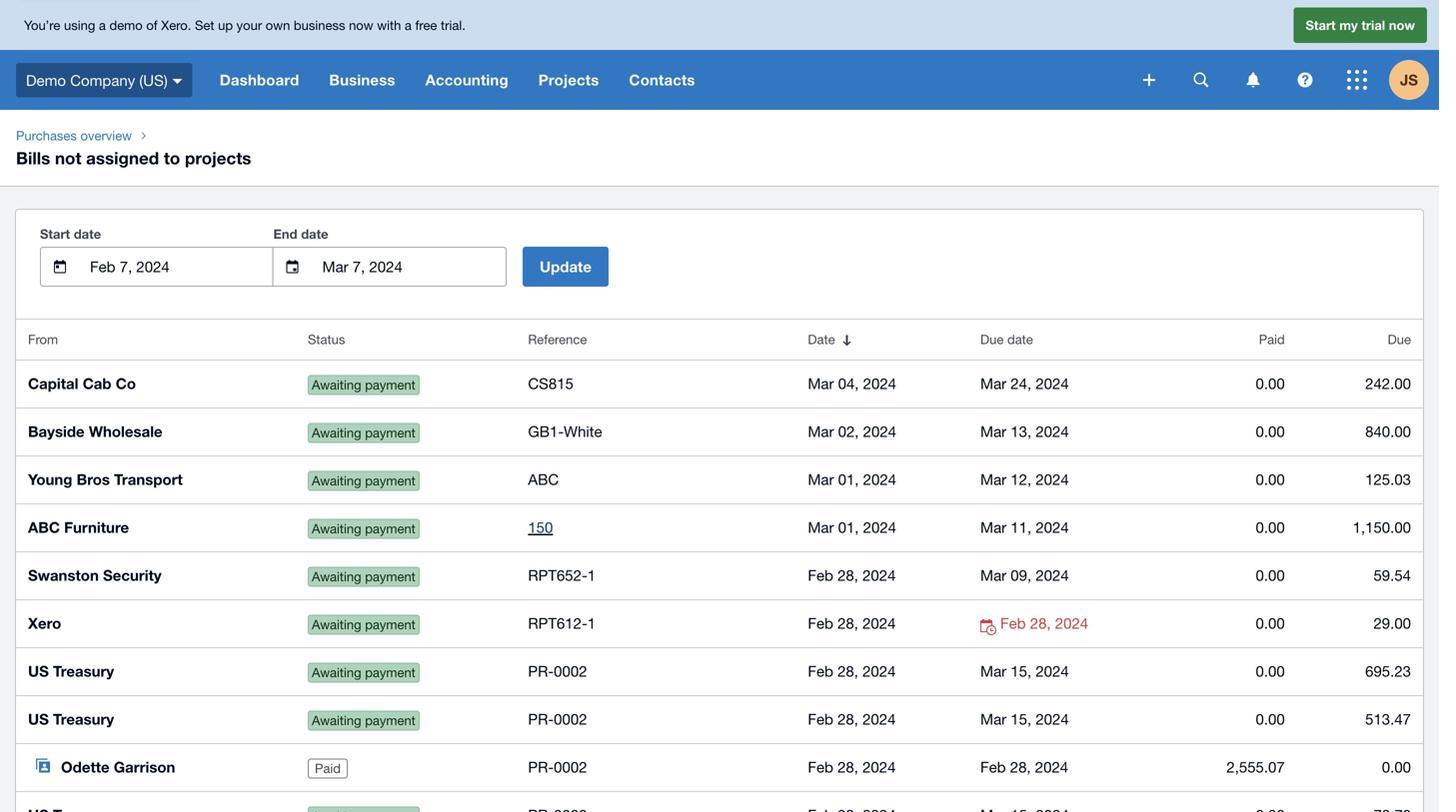 Task type: vqa. For each thing, say whether or not it's contained in the screenshot.
first PR-0002 LINK from the bottom
yes



Task type: describe. For each thing, give the bounding box(es) containing it.
up
[[218, 17, 233, 33]]

awaiting for 125.03
[[312, 473, 361, 489]]

trial.
[[441, 17, 466, 33]]

payment for 1,150.00
[[365, 521, 416, 537]]

due date button
[[969, 320, 1171, 360]]

start date
[[40, 226, 101, 242]]

white
[[564, 423, 602, 440]]

feb 28, 2024 for 0.00
[[808, 759, 896, 776]]

0002 for 695.23
[[554, 663, 587, 680]]

mar 04, 2024
[[808, 375, 897, 392]]

business button
[[314, 50, 410, 110]]

garrison
[[114, 759, 175, 777]]

payment for 29.00
[[365, 617, 416, 633]]

odette garrison link
[[16, 744, 296, 792]]

awaiting payment for 1,150.00
[[312, 521, 416, 537]]

start for start date
[[40, 226, 70, 242]]

us for 513.47
[[28, 711, 49, 729]]

xero
[[28, 615, 61, 633]]

overdue icon image
[[981, 620, 1001, 636]]

abc furniture
[[28, 519, 129, 537]]

young bros transport
[[28, 471, 183, 489]]

awaiting for 840.00
[[312, 425, 361, 441]]

513.47
[[1366, 711, 1411, 728]]

02,
[[838, 423, 859, 440]]

29.00
[[1374, 615, 1411, 632]]

1 for swanston security
[[588, 567, 596, 584]]

projects button
[[524, 50, 614, 110]]

group containing start date
[[40, 222, 507, 287]]

date for due date
[[1008, 332, 1033, 347]]

demo company (us) button
[[0, 50, 205, 110]]

contacts
[[629, 71, 695, 89]]

my
[[1340, 17, 1358, 33]]

payment for 840.00
[[365, 425, 416, 441]]

with
[[377, 17, 401, 33]]

0.00 for 1,150.00
[[1256, 519, 1285, 536]]

to
[[164, 148, 180, 168]]

wholesale
[[89, 423, 163, 441]]

pr-0002 for 513.47
[[528, 711, 587, 728]]

awaiting payment for 695.23
[[312, 665, 416, 681]]

xero.
[[161, 17, 191, 33]]

28, for 0.00
[[838, 759, 859, 776]]

status button
[[296, 320, 516, 360]]

bros
[[77, 471, 110, 489]]

mar 02, 2024
[[808, 423, 897, 440]]

dashboard
[[220, 71, 299, 89]]

rpt612-1 link
[[528, 612, 784, 636]]

feb 28, 2024 for 513.47
[[808, 711, 896, 728]]

awaiting for 29.00
[[312, 617, 361, 633]]

banner containing dashboard
[[0, 0, 1439, 110]]

payment for 513.47
[[365, 713, 416, 729]]

awaiting payment for 125.03
[[312, 473, 416, 489]]

rpt612-1
[[528, 615, 596, 632]]

payment for 59.54
[[365, 569, 416, 585]]

cs815 link
[[528, 372, 784, 396]]

transport
[[114, 471, 183, 489]]

pr- for 0.00
[[528, 759, 554, 776]]

awaiting payment for 29.00
[[312, 617, 416, 633]]

start my trial now
[[1306, 17, 1415, 33]]

gb1-
[[528, 423, 564, 440]]

mar 24, 2024
[[981, 375, 1069, 392]]

swanston security
[[28, 567, 162, 585]]

pr-0002 link for 513.47
[[528, 708, 784, 732]]

unassigned bills table element
[[16, 320, 1423, 813]]

due date
[[981, 332, 1033, 347]]

feb 28, 2024 for 59.54
[[808, 567, 896, 584]]

xero link
[[16, 600, 296, 648]]

cab
[[83, 375, 112, 393]]

1 for xero
[[588, 615, 596, 632]]

0.00 for 29.00
[[1256, 615, 1285, 632]]

13,
[[1011, 423, 1032, 440]]

mar 13, 2024
[[981, 423, 1069, 440]]

demo
[[109, 17, 143, 33]]

04,
[[838, 375, 859, 392]]

young
[[28, 471, 72, 489]]

free
[[415, 17, 437, 33]]

bayside
[[28, 423, 85, 441]]

date for end date
[[301, 226, 329, 242]]

assigned
[[86, 148, 159, 168]]

overview
[[80, 128, 132, 143]]

0.00 for 242.00
[[1256, 375, 1285, 392]]

(us)
[[139, 71, 168, 89]]

695.23
[[1366, 663, 1411, 680]]

01, for abc furniture
[[838, 519, 859, 536]]

security
[[103, 567, 162, 585]]

bayside wholesale
[[28, 423, 163, 441]]

0002 for 0.00
[[554, 759, 587, 776]]

Start date field
[[88, 248, 272, 286]]

due button
[[1297, 320, 1423, 360]]

abc for abc furniture
[[28, 519, 60, 537]]

09,
[[1011, 567, 1032, 584]]

projects
[[185, 148, 251, 168]]

capital cab co link
[[16, 360, 296, 408]]

update
[[540, 258, 592, 276]]

update button
[[523, 247, 609, 287]]

payment for 242.00
[[365, 377, 416, 393]]

status
[[308, 332, 345, 347]]

of
[[146, 17, 158, 33]]

feb for 695.23
[[808, 663, 834, 680]]

End date field
[[320, 248, 506, 286]]

odette garrison
[[61, 759, 175, 777]]

rpt652-1
[[528, 567, 596, 584]]

28, for 513.47
[[838, 711, 859, 728]]

15, for 513.47
[[1011, 711, 1032, 728]]

mar 01, 2024 for abc furniture
[[808, 519, 897, 536]]

abc for abc
[[528, 471, 559, 488]]

pr-0002 link for 695.23
[[528, 660, 784, 684]]

reference
[[528, 332, 587, 347]]

your
[[237, 17, 262, 33]]

date button
[[796, 320, 969, 360]]

rpt612-
[[528, 615, 588, 632]]

treasury for 513.47
[[53, 711, 114, 729]]

mar 15, 2024 for 695.23
[[981, 663, 1069, 680]]

demo company (us)
[[26, 71, 168, 89]]

bills not assigned to projects
[[16, 148, 251, 168]]

demo
[[26, 71, 66, 89]]

awaiting payment for 840.00
[[312, 425, 416, 441]]

svg image
[[173, 79, 183, 84]]

1 now from the left
[[349, 17, 373, 33]]



Task type: locate. For each thing, give the bounding box(es) containing it.
5 awaiting payment from the top
[[312, 569, 416, 585]]

0 vertical spatial us treasury
[[28, 663, 114, 681]]

you're using a demo of xero. set up your own business now with a free trial.
[[24, 17, 466, 33]]

treasury up odette
[[53, 711, 114, 729]]

capital cab co
[[28, 375, 136, 393]]

abc down young
[[28, 519, 60, 537]]

28, for 59.54
[[838, 567, 859, 584]]

mar 15, 2024
[[981, 663, 1069, 680], [981, 711, 1069, 728]]

0 vertical spatial treasury
[[53, 663, 114, 681]]

pr-0002
[[528, 663, 587, 680], [528, 711, 587, 728], [528, 759, 587, 776]]

0.00 for 513.47
[[1256, 711, 1285, 728]]

1 awaiting from the top
[[312, 377, 361, 393]]

1 vertical spatial treasury
[[53, 711, 114, 729]]

from
[[28, 332, 58, 347]]

dashboard link
[[205, 50, 314, 110]]

2 vertical spatial pr-0002
[[528, 759, 587, 776]]

2 pr-0002 link from the top
[[528, 708, 784, 732]]

payment for 125.03
[[365, 473, 416, 489]]

0 vertical spatial pr-
[[528, 663, 554, 680]]

awaiting for 513.47
[[312, 713, 361, 729]]

us for 695.23
[[28, 663, 49, 681]]

date up 24, at right top
[[1008, 332, 1033, 347]]

1 1 from the top
[[588, 567, 596, 584]]

2 now from the left
[[1389, 17, 1415, 33]]

pr-
[[528, 663, 554, 680], [528, 711, 554, 728], [528, 759, 554, 776]]

svg image
[[1347, 70, 1367, 90], [1194, 72, 1209, 87], [1247, 72, 1260, 87], [1298, 72, 1313, 87], [1144, 74, 1156, 86]]

mar 01, 2024 for young bros transport
[[808, 471, 897, 488]]

1 vertical spatial pr-
[[528, 711, 554, 728]]

feb for 29.00
[[808, 615, 834, 632]]

start down not
[[40, 226, 70, 242]]

treasury for 695.23
[[53, 663, 114, 681]]

grouped payslip icon image
[[36, 759, 51, 773], [36, 759, 51, 773]]

paid
[[1259, 332, 1285, 347], [315, 761, 341, 777]]

1 mar 15, 2024 from the top
[[981, 663, 1069, 680]]

abc down gb1-
[[528, 471, 559, 488]]

awaiting for 1,150.00
[[312, 521, 361, 537]]

bills not assigned to projects navigation
[[0, 110, 1439, 186]]

bayside wholesale link
[[16, 408, 296, 456]]

date inside button
[[1008, 332, 1033, 347]]

pr-0002 link
[[528, 660, 784, 684], [528, 708, 784, 732], [528, 756, 784, 780]]

0 horizontal spatial paid
[[315, 761, 341, 777]]

24,
[[1011, 375, 1032, 392]]

2 horizontal spatial date
[[1008, 332, 1033, 347]]

4 payment from the top
[[365, 521, 416, 537]]

0 horizontal spatial date
[[74, 226, 101, 242]]

due up 242.00
[[1388, 332, 1411, 347]]

0 vertical spatial paid
[[1259, 332, 1285, 347]]

business
[[294, 17, 345, 33]]

date down not
[[74, 226, 101, 242]]

banner
[[0, 0, 1439, 110]]

3 0002 from the top
[[554, 759, 587, 776]]

bills
[[16, 148, 50, 168]]

projects
[[539, 71, 599, 89]]

company
[[70, 71, 135, 89]]

8 awaiting from the top
[[312, 713, 361, 729]]

us treasury link for 695.23
[[16, 648, 296, 696]]

6 awaiting from the top
[[312, 617, 361, 633]]

awaiting payment for 59.54
[[312, 569, 416, 585]]

mar 12, 2024
[[981, 471, 1069, 488]]

1 vertical spatial 15,
[[1011, 711, 1032, 728]]

2 us from the top
[[28, 711, 49, 729]]

us treasury down xero
[[28, 663, 114, 681]]

feb for 0.00
[[808, 759, 834, 776]]

01, for young bros transport
[[838, 471, 859, 488]]

2 0002 from the top
[[554, 711, 587, 728]]

1 horizontal spatial date
[[301, 226, 329, 242]]

2 mar 01, 2024 from the top
[[808, 519, 897, 536]]

1 vertical spatial 01,
[[838, 519, 859, 536]]

us treasury up odette
[[28, 711, 114, 729]]

1 vertical spatial us treasury
[[28, 711, 114, 729]]

0 vertical spatial pr-0002 link
[[528, 660, 784, 684]]

end
[[273, 226, 297, 242]]

0.00
[[1256, 375, 1285, 392], [1256, 423, 1285, 440], [1256, 471, 1285, 488], [1256, 519, 1285, 536], [1256, 567, 1285, 584], [1256, 615, 1285, 632], [1256, 663, 1285, 680], [1256, 711, 1285, 728], [1382, 759, 1411, 776]]

rpt652-
[[528, 567, 588, 584]]

7 awaiting payment from the top
[[312, 665, 416, 681]]

1 horizontal spatial paid
[[1259, 332, 1285, 347]]

0 horizontal spatial start
[[40, 226, 70, 242]]

pr-0002 link for 0.00
[[528, 756, 784, 780]]

0 vertical spatial us
[[28, 663, 49, 681]]

0 vertical spatial pr-0002
[[528, 663, 587, 680]]

1 vertical spatial abc
[[28, 519, 60, 537]]

paid button
[[1171, 320, 1297, 360]]

3 pr- from the top
[[528, 759, 554, 776]]

us
[[28, 663, 49, 681], [28, 711, 49, 729]]

payment
[[365, 377, 416, 393], [365, 425, 416, 441], [365, 473, 416, 489], [365, 521, 416, 537], [365, 569, 416, 585], [365, 617, 416, 633], [365, 665, 416, 681], [365, 713, 416, 729]]

a
[[99, 17, 106, 33], [405, 17, 412, 33]]

co
[[116, 375, 136, 393]]

a right using
[[99, 17, 106, 33]]

2 1 from the top
[[588, 615, 596, 632]]

1 horizontal spatial due
[[1388, 332, 1411, 347]]

treasury down xero
[[53, 663, 114, 681]]

2 us treasury link from the top
[[16, 696, 296, 744]]

contacts button
[[614, 50, 710, 110]]

us treasury link
[[16, 648, 296, 696], [16, 696, 296, 744]]

1 horizontal spatial start
[[1306, 17, 1336, 33]]

you're
[[24, 17, 60, 33]]

2 a from the left
[[405, 17, 412, 33]]

date right end
[[301, 226, 329, 242]]

2 awaiting from the top
[[312, 425, 361, 441]]

abc furniture link
[[16, 504, 296, 552]]

2 vertical spatial 0002
[[554, 759, 587, 776]]

awaiting for 695.23
[[312, 665, 361, 681]]

cs815
[[528, 375, 574, 392]]

1 horizontal spatial now
[[1389, 17, 1415, 33]]

due for due date
[[981, 332, 1004, 347]]

purchases overview
[[16, 128, 132, 143]]

7 payment from the top
[[365, 665, 416, 681]]

purchases overview link
[[8, 126, 140, 146]]

0 vertical spatial mar 15, 2024
[[981, 663, 1069, 680]]

date for start date
[[74, 226, 101, 242]]

2 15, from the top
[[1011, 711, 1032, 728]]

not
[[55, 148, 81, 168]]

0002
[[554, 663, 587, 680], [554, 711, 587, 728], [554, 759, 587, 776]]

gb1-white link
[[528, 420, 784, 444]]

1 vertical spatial pr-0002
[[528, 711, 587, 728]]

0 horizontal spatial abc
[[28, 519, 60, 537]]

1 down rpt652-1
[[588, 615, 596, 632]]

1 vertical spatial pr-0002 link
[[528, 708, 784, 732]]

5 awaiting from the top
[[312, 569, 361, 585]]

28, for 29.00
[[838, 615, 859, 632]]

4 awaiting from the top
[[312, 521, 361, 537]]

1 vertical spatial mar 15, 2024
[[981, 711, 1069, 728]]

1 vertical spatial start
[[40, 226, 70, 242]]

1 a from the left
[[99, 17, 106, 33]]

150 link
[[528, 516, 784, 540]]

rpt652-1 link
[[528, 564, 784, 588]]

3 payment from the top
[[365, 473, 416, 489]]

furniture
[[64, 519, 129, 537]]

1 us treasury from the top
[[28, 663, 114, 681]]

mar 11, 2024
[[981, 519, 1069, 536]]

odette
[[61, 759, 110, 777]]

0.00 for 59.54
[[1256, 567, 1285, 584]]

start inside group
[[40, 226, 70, 242]]

1 vertical spatial us
[[28, 711, 49, 729]]

us treasury for 695.23
[[28, 663, 114, 681]]

0002 for 513.47
[[554, 711, 587, 728]]

2 pr- from the top
[[528, 711, 554, 728]]

feb 28, 2024 for 29.00
[[808, 615, 896, 632]]

1 vertical spatial paid
[[315, 761, 341, 777]]

us treasury link for 513.47
[[16, 696, 296, 744]]

business
[[329, 71, 395, 89]]

awaiting payment for 513.47
[[312, 713, 416, 729]]

6 awaiting payment from the top
[[312, 617, 416, 633]]

0 vertical spatial 0002
[[554, 663, 587, 680]]

1 treasury from the top
[[53, 663, 114, 681]]

1 pr-0002 link from the top
[[528, 660, 784, 684]]

2 vertical spatial pr-
[[528, 759, 554, 776]]

840.00
[[1366, 423, 1411, 440]]

2 pr-0002 from the top
[[528, 711, 587, 728]]

2 awaiting payment from the top
[[312, 425, 416, 441]]

1 us from the top
[[28, 663, 49, 681]]

1 15, from the top
[[1011, 663, 1032, 680]]

2 mar 15, 2024 from the top
[[981, 711, 1069, 728]]

2 payment from the top
[[365, 425, 416, 441]]

awaiting payment
[[312, 377, 416, 393], [312, 425, 416, 441], [312, 473, 416, 489], [312, 521, 416, 537], [312, 569, 416, 585], [312, 617, 416, 633], [312, 665, 416, 681], [312, 713, 416, 729]]

2 due from the left
[[1388, 332, 1411, 347]]

3 awaiting from the top
[[312, 473, 361, 489]]

1 inside "link"
[[588, 615, 596, 632]]

1 01, from the top
[[838, 471, 859, 488]]

feb 28, 2024 for 695.23
[[808, 663, 896, 680]]

feb for 59.54
[[808, 567, 834, 584]]

1
[[588, 567, 596, 584], [588, 615, 596, 632]]

0 vertical spatial 15,
[[1011, 663, 1032, 680]]

1 horizontal spatial abc
[[528, 471, 559, 488]]

0 horizontal spatial a
[[99, 17, 106, 33]]

pr-0002 for 695.23
[[528, 663, 587, 680]]

feb 28, 2024
[[808, 567, 896, 584], [808, 615, 896, 632], [1001, 615, 1089, 632], [808, 663, 896, 680], [808, 711, 896, 728], [808, 759, 896, 776], [981, 759, 1069, 776]]

pr- for 695.23
[[528, 663, 554, 680]]

2,555.07
[[1227, 759, 1285, 776]]

pr-0002 for 0.00
[[528, 759, 587, 776]]

date
[[74, 226, 101, 242], [301, 226, 329, 242], [1008, 332, 1033, 347]]

8 awaiting payment from the top
[[312, 713, 416, 729]]

swanston
[[28, 567, 99, 585]]

0.00 for 840.00
[[1256, 423, 1285, 440]]

0 vertical spatial abc
[[528, 471, 559, 488]]

abc
[[528, 471, 559, 488], [28, 519, 60, 537]]

125.03
[[1366, 471, 1411, 488]]

1,150.00
[[1353, 519, 1411, 536]]

treasury
[[53, 663, 114, 681], [53, 711, 114, 729]]

7 awaiting from the top
[[312, 665, 361, 681]]

1 pr- from the top
[[528, 663, 554, 680]]

3 pr-0002 from the top
[[528, 759, 587, 776]]

2 treasury from the top
[[53, 711, 114, 729]]

awaiting for 59.54
[[312, 569, 361, 585]]

us treasury for 513.47
[[28, 711, 114, 729]]

payment for 695.23
[[365, 665, 416, 681]]

1 payment from the top
[[365, 377, 416, 393]]

paid inside paid button
[[1259, 332, 1285, 347]]

3 pr-0002 link from the top
[[528, 756, 784, 780]]

now left with in the left of the page
[[349, 17, 373, 33]]

start
[[1306, 17, 1336, 33], [40, 226, 70, 242]]

start for start my trial now
[[1306, 17, 1336, 33]]

a left free
[[405, 17, 412, 33]]

start left my
[[1306, 17, 1336, 33]]

group
[[40, 222, 507, 287]]

0 vertical spatial mar 01, 2024
[[808, 471, 897, 488]]

1 0002 from the top
[[554, 663, 587, 680]]

15, for 695.23
[[1011, 663, 1032, 680]]

2 01, from the top
[[838, 519, 859, 536]]

1 pr-0002 from the top
[[528, 663, 587, 680]]

12,
[[1011, 471, 1032, 488]]

1 due from the left
[[981, 332, 1004, 347]]

11,
[[1011, 519, 1032, 536]]

feb for 513.47
[[808, 711, 834, 728]]

gb1-white
[[528, 423, 602, 440]]

5 payment from the top
[[365, 569, 416, 585]]

0 horizontal spatial now
[[349, 17, 373, 33]]

mar 09, 2024
[[981, 567, 1069, 584]]

59.54
[[1374, 567, 1411, 584]]

0 vertical spatial start
[[1306, 17, 1336, 33]]

0 vertical spatial 01,
[[838, 471, 859, 488]]

2 vertical spatial pr-0002 link
[[528, 756, 784, 780]]

due
[[981, 332, 1004, 347], [1388, 332, 1411, 347]]

trial
[[1362, 17, 1386, 33]]

242.00
[[1366, 375, 1411, 392]]

1 mar 01, 2024 from the top
[[808, 471, 897, 488]]

awaiting for 242.00
[[312, 377, 361, 393]]

now right trial
[[1389, 17, 1415, 33]]

1 vertical spatial 1
[[588, 615, 596, 632]]

3 awaiting payment from the top
[[312, 473, 416, 489]]

1 up rpt612-1
[[588, 567, 596, 584]]

6 payment from the top
[[365, 617, 416, 633]]

js button
[[1389, 50, 1439, 110]]

4 awaiting payment from the top
[[312, 521, 416, 537]]

150
[[528, 519, 553, 536]]

awaiting payment for 242.00
[[312, 377, 416, 393]]

15,
[[1011, 663, 1032, 680], [1011, 711, 1032, 728]]

reference button
[[516, 320, 796, 360]]

js
[[1400, 71, 1418, 89]]

1 awaiting payment from the top
[[312, 377, 416, 393]]

1 horizontal spatial a
[[405, 17, 412, 33]]

us treasury link up garrison
[[16, 696, 296, 744]]

1 us treasury link from the top
[[16, 648, 296, 696]]

1 vertical spatial 0002
[[554, 711, 587, 728]]

8 payment from the top
[[365, 713, 416, 729]]

mar 15, 2024 for 513.47
[[981, 711, 1069, 728]]

28, for 695.23
[[838, 663, 859, 680]]

1 vertical spatial mar 01, 2024
[[808, 519, 897, 536]]

us treasury link up odette garrison link
[[16, 648, 296, 696]]

capital
[[28, 375, 78, 393]]

due for due
[[1388, 332, 1411, 347]]

purchases
[[16, 128, 77, 143]]

0 horizontal spatial due
[[981, 332, 1004, 347]]

0.00 for 125.03
[[1256, 471, 1285, 488]]

pr- for 513.47
[[528, 711, 554, 728]]

0 vertical spatial 1
[[588, 567, 596, 584]]

2 us treasury from the top
[[28, 711, 114, 729]]

own
[[266, 17, 290, 33]]

swanston security link
[[16, 552, 296, 600]]

0.00 for 695.23
[[1256, 663, 1285, 680]]

due up mar 24, 2024
[[981, 332, 1004, 347]]



